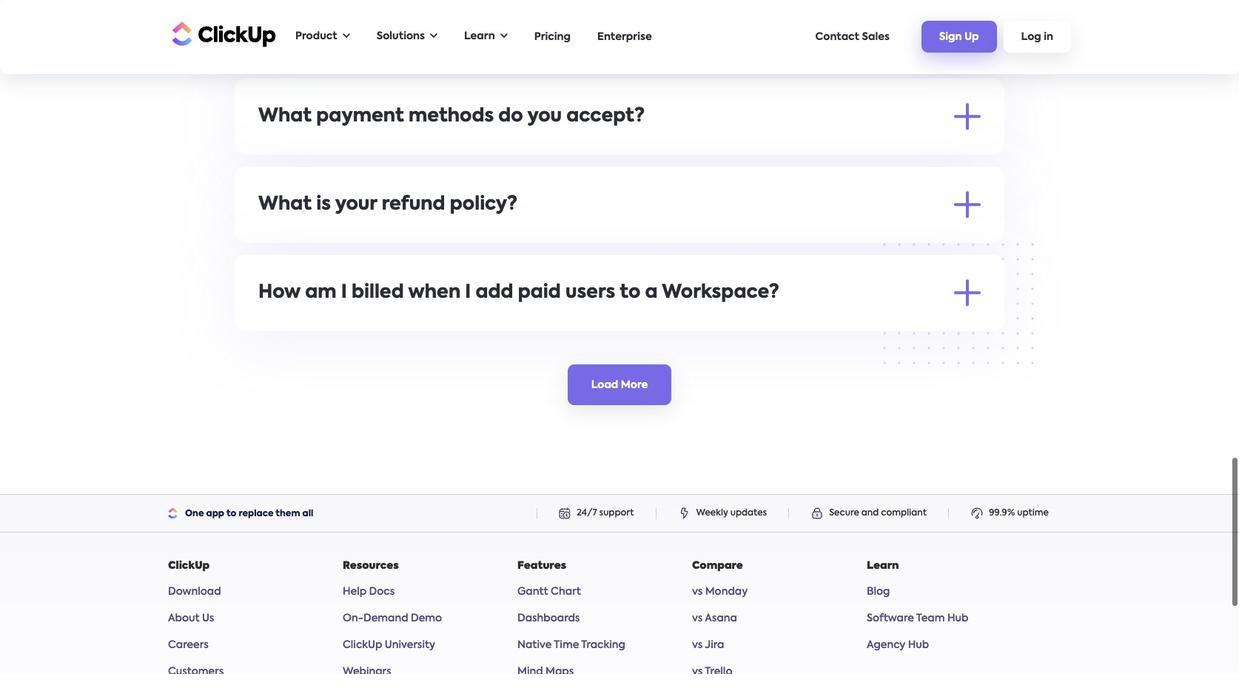 Task type: locate. For each thing, give the bounding box(es) containing it.
you right issue
[[350, 250, 368, 261]]

0 horizontal spatial clickup
[[168, 561, 210, 571]]

more
[[621, 380, 648, 390]]

users
[[566, 284, 616, 302], [762, 320, 788, 330], [953, 320, 978, 330]]

billed
[[352, 284, 404, 302]]

1 vertical spatial we
[[259, 232, 275, 242]]

0 vertical spatial and
[[925, 232, 945, 242]]

clickup university
[[343, 640, 436, 650]]

all
[[317, 144, 329, 154], [303, 510, 314, 519]]

2 vertical spatial clickup
[[343, 640, 382, 650]]

0 horizontal spatial and
[[349, 339, 369, 349]]

in
[[1045, 32, 1054, 42], [633, 320, 642, 330]]

0 horizontal spatial upgrade
[[312, 19, 394, 38]]

any inside we have a 100% satisfaction guarantee. if for any reason, you're not satisfied with your purchase, simply let us know within 30 days and we'll be happy to issue you a full refund.
[[493, 232, 512, 242]]

1 vertical spatial learn
[[867, 561, 900, 571]]

hub right team at the bottom right of page
[[948, 613, 969, 624]]

clickup up download
[[168, 561, 210, 571]]

to left issue
[[309, 250, 320, 261]]

3 vs from the top
[[693, 640, 703, 650]]

you up we accept all major credit cards! for enterprise orders meeting a minimum we also accept bank transfers.
[[528, 107, 562, 126]]

any left reason,
[[493, 232, 512, 242]]

university
[[385, 640, 436, 650]]

i
[[302, 19, 308, 38], [519, 19, 525, 38], [341, 284, 347, 302], [465, 284, 471, 302]]

accept right the also
[[686, 144, 723, 154]]

refund
[[382, 196, 446, 214]]

1 horizontal spatial learn
[[867, 561, 900, 571]]

users right paid
[[953, 320, 978, 330]]

all right them
[[303, 510, 314, 519]]

compare
[[693, 561, 744, 571]]

resources
[[343, 561, 399, 571]]

vs left jira
[[693, 640, 703, 650]]

enterprise right for
[[450, 144, 502, 154]]

we have a 100% satisfaction guarantee. if for any reason, you're not satisfied with your purchase, simply let us know within 30 days and we'll be happy to issue you a full refund.
[[259, 232, 970, 261]]

major
[[332, 144, 362, 154]]

clickup up 'include'
[[259, 320, 298, 330]]

hub down 'software team hub'
[[909, 640, 930, 650]]

to up left
[[620, 284, 641, 302]]

0 horizontal spatial you
[[350, 250, 368, 261]]

1 we from the top
[[259, 144, 275, 154]]

your right is
[[335, 196, 377, 214]]

accept left major on the left top of page
[[278, 144, 315, 154]]

workspace.
[[865, 320, 925, 330]]

vs for vs asana
[[693, 613, 703, 624]]

24/7
[[577, 509, 597, 518]]

can
[[259, 19, 297, 38]]

your left "cycle"
[[644, 320, 666, 330]]

0 vertical spatial we
[[259, 144, 275, 154]]

help docs link
[[343, 587, 395, 597]]

2 upgrade from the left
[[607, 19, 688, 38]]

vs jira
[[693, 640, 725, 650]]

2 vertical spatial and
[[862, 509, 879, 518]]

2 vertical spatial vs
[[693, 640, 703, 650]]

a right at
[[431, 320, 438, 330]]

0 vertical spatial do
[[490, 19, 515, 38]]

a
[[585, 144, 592, 154], [305, 232, 312, 242], [371, 250, 378, 261], [646, 284, 658, 302], [431, 320, 438, 330]]

1 horizontal spatial and
[[862, 509, 879, 518]]

bank
[[725, 144, 751, 154]]

log
[[1022, 32, 1042, 42]]

1 vertical spatial you
[[350, 250, 368, 261]]

secure
[[830, 509, 860, 518]]

0 horizontal spatial learn
[[464, 31, 495, 41]]

have inside we have a 100% satisfaction guarantee. if for any reason, you're not satisfied with your purchase, simply let us know within 30 days and we'll be happy to issue you a full refund.
[[278, 232, 303, 242]]

learn up blog
[[867, 561, 900, 571]]

0 vertical spatial hub
[[948, 613, 969, 624]]

1 horizontal spatial workspace?
[[788, 19, 905, 38]]

do up orders
[[499, 107, 524, 126]]

a left full
[[371, 250, 378, 261]]

2 accept from the left
[[686, 144, 723, 154]]

a left 100%
[[305, 232, 312, 242]]

vs monday
[[693, 587, 748, 597]]

asana
[[705, 613, 738, 624]]

learn right myself
[[464, 31, 495, 41]]

1 horizontal spatial hub
[[948, 613, 969, 624]]

1 horizontal spatial for
[[698, 320, 712, 330]]

in right left
[[633, 320, 642, 330]]

1 vs from the top
[[693, 587, 703, 597]]

1 upgrade from the left
[[312, 19, 394, 38]]

do right or
[[490, 19, 515, 38]]

you left at
[[396, 320, 415, 330]]

for right "cycle"
[[698, 320, 712, 330]]

0 vertical spatial vs
[[693, 587, 703, 597]]

we'll
[[947, 232, 970, 242]]

one
[[185, 510, 204, 519]]

we for what is your refund policy?
[[259, 232, 275, 242]]

product button
[[288, 21, 358, 52]]

demo
[[411, 613, 442, 624]]

0 horizontal spatial paid
[[518, 284, 561, 302]]

guests.
[[414, 339, 450, 349]]

policy?
[[450, 196, 518, 214]]

to
[[582, 19, 602, 38], [309, 250, 320, 261], [620, 284, 641, 302], [827, 320, 838, 330], [227, 510, 237, 519]]

1 horizontal spatial accept
[[686, 144, 723, 154]]

to inside we have a 100% satisfaction guarantee. if for any reason, you're not satisfied with your purchase, simply let us know within 30 days and we'll be happy to issue you a full refund.
[[309, 250, 320, 261]]

1 vertical spatial and
[[349, 339, 369, 349]]

1 horizontal spatial any
[[715, 320, 734, 330]]

have up happy at the top left
[[278, 232, 303, 242]]

to inside clickup automatically bills you at a prorated price based on the time left in your cycle for any paid users added to your workspace. paid users include members and internal guests.
[[827, 320, 838, 330]]

2 horizontal spatial clickup
[[343, 640, 382, 650]]

how
[[259, 284, 301, 302]]

2 horizontal spatial and
[[925, 232, 945, 242]]

satisfied
[[607, 232, 651, 242]]

i left add
[[465, 284, 471, 302]]

0 horizontal spatial workspace?
[[662, 284, 780, 302]]

clickup for clickup automatically bills you at a prorated price based on the time left in your cycle for any paid users added to your workspace. paid users include members and internal guests.
[[259, 320, 298, 330]]

0 horizontal spatial have
[[278, 232, 303, 242]]

about
[[168, 613, 200, 624]]

for
[[431, 144, 448, 154]]

1 what from the top
[[259, 107, 312, 126]]

on-demand demo link
[[343, 613, 442, 624]]

based
[[518, 320, 549, 330]]

careers
[[168, 640, 209, 650]]

0 vertical spatial paid
[[518, 284, 561, 302]]

enterprise link
[[590, 24, 660, 49]]

also
[[662, 144, 683, 154]]

clickup
[[259, 320, 298, 330], [168, 561, 210, 571], [343, 640, 382, 650]]

we accept all major credit cards! for enterprise orders meeting a minimum we also accept bank transfers.
[[259, 144, 801, 154]]

bills
[[375, 320, 394, 330]]

what
[[259, 107, 312, 126], [259, 196, 312, 214]]

1 vertical spatial clickup
[[168, 561, 210, 571]]

all left major on the left top of page
[[317, 144, 329, 154]]

guarantee.
[[408, 232, 464, 242]]

99.9% uptime
[[990, 509, 1050, 518]]

days
[[898, 232, 922, 242]]

your
[[335, 196, 377, 214], [678, 232, 700, 242], [644, 320, 666, 330], [841, 320, 863, 330]]

2 horizontal spatial users
[[953, 320, 978, 330]]

1 horizontal spatial paid
[[736, 320, 760, 330]]

0 horizontal spatial accept
[[278, 144, 315, 154]]

load more
[[592, 380, 648, 390]]

1 vertical spatial hub
[[909, 640, 930, 650]]

0 vertical spatial clickup
[[259, 320, 298, 330]]

them
[[276, 510, 300, 519]]

do
[[490, 19, 515, 38], [499, 107, 524, 126]]

clickup inside clickup automatically bills you at a prorated price based on the time left in your cycle for any paid users added to your workspace. paid users include members and internal guests.
[[259, 320, 298, 330]]

0 vertical spatial for
[[476, 232, 490, 242]]

and right secure
[[862, 509, 879, 518]]

in inside clickup automatically bills you at a prorated price based on the time left in your cycle for any paid users added to your workspace. paid users include members and internal guests.
[[633, 320, 642, 330]]

include
[[259, 339, 296, 349]]

paid left 'added'
[[736, 320, 760, 330]]

99.9%
[[990, 509, 1016, 518]]

up
[[965, 32, 980, 42]]

1 horizontal spatial enterprise
[[598, 31, 652, 42]]

you inside clickup automatically bills you at a prorated price based on the time left in your cycle for any paid users added to your workspace. paid users include members and internal guests.
[[396, 320, 415, 330]]

cards!
[[397, 144, 429, 154]]

gantt
[[518, 587, 549, 597]]

1 vertical spatial in
[[633, 320, 642, 330]]

1 vertical spatial workspace?
[[662, 284, 780, 302]]

2 what from the top
[[259, 196, 312, 214]]

for inside we have a 100% satisfaction guarantee. if for any reason, you're not satisfied with your purchase, simply let us know within 30 days and we'll be happy to issue you a full refund.
[[476, 232, 490, 242]]

1 horizontal spatial users
[[762, 320, 788, 330]]

any right "cycle"
[[715, 320, 734, 330]]

2 vertical spatial you
[[396, 320, 415, 330]]

minimum
[[594, 144, 642, 154]]

sign up
[[940, 32, 980, 42]]

1 vertical spatial any
[[715, 320, 734, 330]]

paid
[[518, 284, 561, 302], [736, 320, 760, 330]]

clickup image
[[168, 20, 276, 48]]

i right can at the left top of page
[[302, 19, 308, 38]]

or
[[466, 19, 486, 38]]

to right 'added'
[[827, 320, 838, 330]]

vs left asana
[[693, 613, 703, 624]]

2 horizontal spatial you
[[528, 107, 562, 126]]

know
[[819, 232, 847, 242]]

1 vertical spatial do
[[499, 107, 524, 126]]

0 vertical spatial all
[[317, 144, 329, 154]]

workspace?
[[788, 19, 905, 38], [662, 284, 780, 302]]

pricing link
[[527, 24, 578, 49]]

software team hub
[[867, 613, 969, 624]]

2 vs from the top
[[693, 613, 703, 624]]

clickup for clickup university
[[343, 640, 382, 650]]

1 vertical spatial have
[[278, 232, 303, 242]]

what is your refund policy?
[[259, 196, 518, 214]]

0 horizontal spatial in
[[633, 320, 642, 330]]

and left we'll
[[925, 232, 945, 242]]

0 vertical spatial learn
[[464, 31, 495, 41]]

have right learn popup button
[[530, 19, 577, 38]]

0 horizontal spatial for
[[476, 232, 490, 242]]

1 vertical spatial paid
[[736, 320, 760, 330]]

0 vertical spatial you
[[528, 107, 562, 126]]

upgrade
[[312, 19, 394, 38], [607, 19, 688, 38]]

1 vertical spatial what
[[259, 196, 312, 214]]

1 vertical spatial vs
[[693, 613, 703, 624]]

0 vertical spatial any
[[493, 232, 512, 242]]

enterprise right pricing link
[[598, 31, 652, 42]]

support
[[600, 509, 634, 518]]

vs left the monday
[[693, 587, 703, 597]]

for right if
[[476, 232, 490, 242]]

0 horizontal spatial enterprise
[[450, 144, 502, 154]]

0 horizontal spatial any
[[493, 232, 512, 242]]

your right with
[[678, 232, 700, 242]]

us
[[202, 613, 214, 624]]

0 vertical spatial what
[[259, 107, 312, 126]]

for
[[476, 232, 490, 242], [698, 320, 712, 330]]

what for what payment methods do you accept?
[[259, 107, 312, 126]]

0 vertical spatial in
[[1045, 32, 1054, 42]]

dashboards link
[[518, 613, 580, 624]]

users left 'added'
[[762, 320, 788, 330]]

1 horizontal spatial clickup
[[259, 320, 298, 330]]

paid inside clickup automatically bills you at a prorated price based on the time left in your cycle for any paid users added to your workspace. paid users include members and internal guests.
[[736, 320, 760, 330]]

0 horizontal spatial all
[[303, 510, 314, 519]]

agency
[[867, 640, 906, 650]]

in right log
[[1045, 32, 1054, 42]]

myself
[[398, 19, 461, 38]]

1 horizontal spatial upgrade
[[607, 19, 688, 38]]

not
[[588, 232, 605, 242]]

vs for vs monday
[[693, 587, 703, 597]]

vs jira link
[[693, 640, 725, 650]]

accept
[[278, 144, 315, 154], [686, 144, 723, 154]]

and down "automatically"
[[349, 339, 369, 349]]

members
[[298, 339, 347, 349]]

your inside we have a 100% satisfaction guarantee. if for any reason, you're not satisfied with your purchase, simply let us know within 30 days and we'll be happy to issue you a full refund.
[[678, 232, 700, 242]]

can i upgrade myself or do i have to upgrade my entire workspace?
[[259, 19, 905, 38]]

we inside we have a 100% satisfaction guarantee. if for any reason, you're not satisfied with your purchase, simply let us know within 30 days and we'll be happy to issue you a full refund.
[[259, 232, 275, 242]]

paid up based
[[518, 284, 561, 302]]

users up time
[[566, 284, 616, 302]]

2 we from the top
[[259, 232, 275, 242]]

1 vertical spatial for
[[698, 320, 712, 330]]

1 horizontal spatial you
[[396, 320, 415, 330]]

clickup down on-
[[343, 640, 382, 650]]

0 vertical spatial have
[[530, 19, 577, 38]]



Task type: vqa. For each thing, say whether or not it's contained in the screenshot.
the leftmost AI button
no



Task type: describe. For each thing, give the bounding box(es) containing it.
orders
[[505, 144, 537, 154]]

0 vertical spatial enterprise
[[598, 31, 652, 42]]

clickup automatically bills you at a prorated price based on the time left in your cycle for any paid users added to your workspace. paid users include members and internal guests.
[[259, 320, 978, 349]]

added
[[791, 320, 825, 330]]

purchase,
[[702, 232, 752, 242]]

gantt chart
[[518, 587, 581, 597]]

my
[[693, 19, 722, 38]]

features link
[[518, 561, 567, 571]]

learn inside popup button
[[464, 31, 495, 41]]

vs asana
[[693, 613, 738, 624]]

on-
[[343, 613, 364, 624]]

careers link
[[168, 640, 209, 650]]

i right am
[[341, 284, 347, 302]]

monday
[[706, 587, 748, 597]]

blog link
[[867, 587, 891, 597]]

and inside clickup automatically bills you at a prorated price based on the time left in your cycle for any paid users added to your workspace. paid users include members and internal guests.
[[349, 339, 369, 349]]

let
[[790, 232, 803, 242]]

at
[[417, 320, 429, 330]]

cycle
[[669, 320, 696, 330]]

download
[[168, 587, 221, 597]]

the
[[567, 320, 585, 330]]

sales
[[863, 31, 890, 42]]

what for what is your refund policy?
[[259, 196, 312, 214]]

0 horizontal spatial users
[[566, 284, 616, 302]]

a up clickup automatically bills you at a prorated price based on the time left in your cycle for any paid users added to your workspace. paid users include members and internal guests.
[[646, 284, 658, 302]]

time
[[554, 640, 579, 650]]

vs for vs jira
[[693, 640, 703, 650]]

i left pricing
[[519, 19, 525, 38]]

to right app
[[227, 510, 237, 519]]

solutions button
[[369, 21, 445, 52]]

1 vertical spatial enterprise
[[450, 144, 502, 154]]

pricing
[[535, 31, 571, 42]]

native time tracking
[[518, 640, 626, 650]]

1 horizontal spatial have
[[530, 19, 577, 38]]

features
[[518, 561, 567, 571]]

replace
[[239, 510, 274, 519]]

secure and compliant link
[[830, 509, 927, 518]]

learn button
[[457, 21, 515, 52]]

payment
[[316, 107, 404, 126]]

vs monday link
[[693, 587, 748, 597]]

tracking
[[582, 640, 626, 650]]

0 horizontal spatial hub
[[909, 640, 930, 650]]

contact sales
[[816, 31, 890, 42]]

secure and compliant
[[830, 509, 927, 518]]

agency hub link
[[867, 640, 930, 650]]

transfers.
[[753, 144, 801, 154]]

you're
[[554, 232, 585, 242]]

0 vertical spatial workspace?
[[788, 19, 905, 38]]

paid
[[928, 320, 950, 330]]

solutions
[[377, 31, 425, 41]]

we for what payment methods do you accept?
[[259, 144, 275, 154]]

1 vertical spatial all
[[303, 510, 314, 519]]

within
[[849, 232, 880, 242]]

a inside clickup automatically bills you at a prorated price based on the time left in your cycle for any paid users added to your workspace. paid users include members and internal guests.
[[431, 320, 438, 330]]

log in link
[[1004, 21, 1072, 52]]

you inside we have a 100% satisfaction guarantee. if for any reason, you're not satisfied with your purchase, simply let us know within 30 days and we'll be happy to issue you a full refund.
[[350, 250, 368, 261]]

jira
[[705, 640, 725, 650]]

gantt chart link
[[518, 587, 581, 597]]

help
[[343, 587, 367, 597]]

price
[[489, 320, 515, 330]]

time
[[587, 320, 610, 330]]

with
[[653, 232, 675, 242]]

compare link
[[693, 561, 744, 571]]

simply
[[755, 232, 788, 242]]

chart
[[551, 587, 581, 597]]

your left workspace.
[[841, 320, 863, 330]]

load
[[592, 380, 619, 390]]

when
[[409, 284, 461, 302]]

team
[[917, 613, 945, 624]]

updates
[[731, 509, 767, 518]]

about us
[[168, 613, 214, 624]]

product
[[296, 31, 338, 41]]

a right the meeting
[[585, 144, 592, 154]]

any inside clickup automatically bills you at a prorated price based on the time left in your cycle for any paid users added to your workspace. paid users include members and internal guests.
[[715, 320, 734, 330]]

to right pricing link
[[582, 19, 602, 38]]

30
[[883, 232, 896, 242]]

help docs
[[343, 587, 395, 597]]

dashboards
[[518, 613, 580, 624]]

weekly updates
[[697, 509, 767, 518]]

accept?
[[567, 107, 645, 126]]

demand
[[364, 613, 409, 624]]

clickup for clickup
[[168, 561, 210, 571]]

entire
[[727, 19, 784, 38]]

1 horizontal spatial in
[[1045, 32, 1054, 42]]

is
[[316, 196, 331, 214]]

internal
[[372, 339, 411, 349]]

sign
[[940, 32, 963, 42]]

clickup university link
[[343, 640, 436, 650]]

1 accept from the left
[[278, 144, 315, 154]]

add
[[476, 284, 514, 302]]

for inside clickup automatically bills you at a prorated price based on the time left in your cycle for any paid users added to your workspace. paid users include members and internal guests.
[[698, 320, 712, 330]]

prorated
[[441, 320, 486, 330]]

and inside we have a 100% satisfaction guarantee. if for any reason, you're not satisfied with your purchase, simply let us know within 30 days and we'll be happy to issue you a full refund.
[[925, 232, 945, 242]]

1 horizontal spatial all
[[317, 144, 329, 154]]

issue
[[323, 250, 347, 261]]

24/7 support link
[[577, 509, 634, 518]]

contact
[[816, 31, 860, 42]]

refund.
[[398, 250, 434, 261]]

credit
[[364, 144, 395, 154]]



